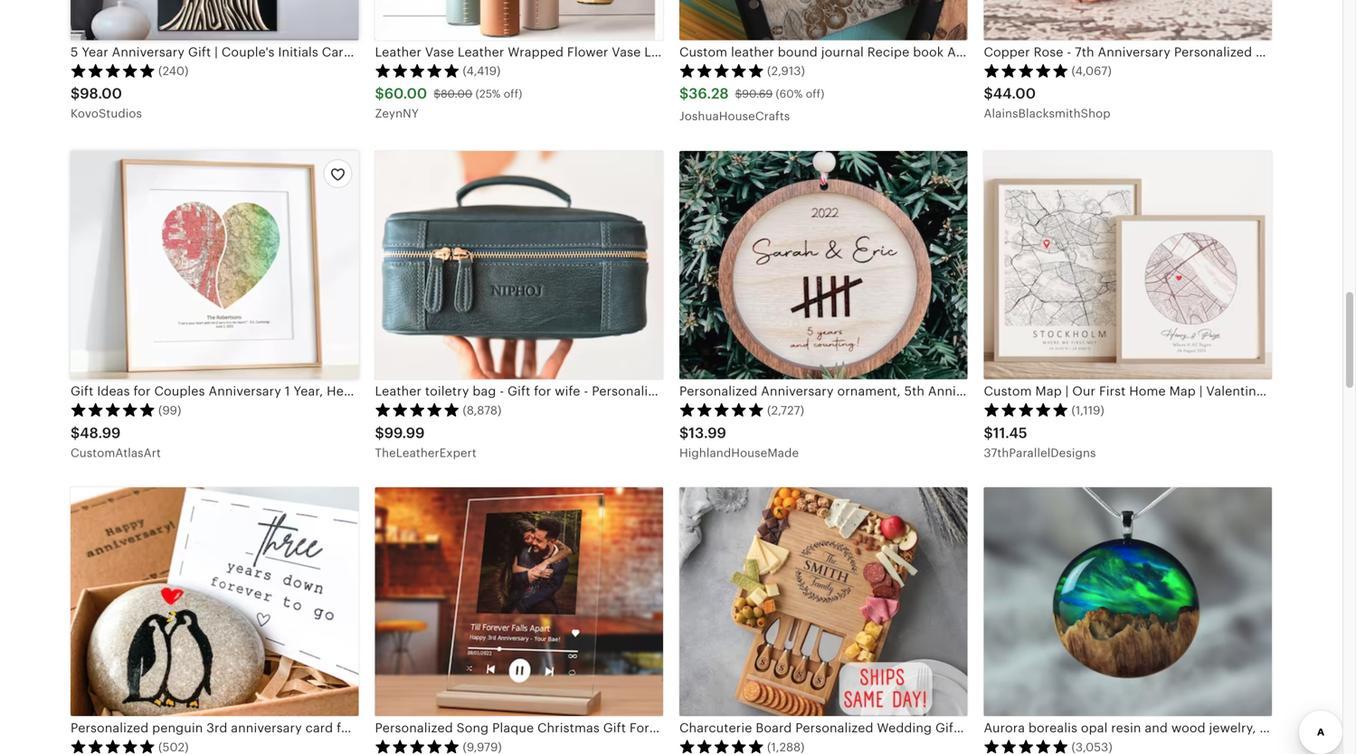 Task type: describe. For each thing, give the bounding box(es) containing it.
5 out of 5 stars image for (8,878)
[[375, 403, 460, 417]]

(2,913)
[[767, 64, 805, 78]]

highlandhousemade
[[680, 446, 799, 460]]

36.28
[[689, 85, 729, 102]]

aurora borealis opal resin and wood jewelry, northern lights, wood resin necklace, resin wood necklace, gift for her, 5th anniversary image
[[984, 488, 1272, 717]]

$ for 11.45
[[984, 425, 993, 441]]

leather vase leather wrapped flower vase luxurious minimalist decorative  3rd anniversary gift for him her housewarming christmas image
[[375, 0, 663, 40]]

$ for 44.00
[[984, 85, 993, 102]]

5 out of 5 stars image for (99)
[[71, 403, 156, 417]]

48.99
[[80, 425, 121, 441]]

(240)
[[158, 64, 189, 78]]

5 out of 5 stars image for (1,288)
[[680, 740, 765, 754]]

(502)
[[158, 741, 189, 755]]

(2,727)
[[767, 404, 805, 418]]

60.00
[[384, 85, 427, 102]]

5 out of 5 stars image for (2,913)
[[680, 63, 765, 78]]

personalized penguin 3rd anniversary card for him husband men, 3 year leather anniversary gift for her wife couple, third anniversary gift image
[[71, 488, 359, 717]]

44.00
[[993, 85, 1036, 102]]

5 out of 5 stars image for (3,053)
[[984, 740, 1069, 754]]

$ for 98.00
[[71, 85, 80, 102]]

personalized anniversary ornament, 5th anniversary, wooden anniversary ,anniversary gift, any anniversary year image
[[680, 151, 968, 380]]

-
[[1067, 45, 1072, 59]]

(1,288) link
[[680, 488, 968, 755]]

99.99
[[384, 425, 425, 441]]

(60%
[[776, 88, 803, 100]]

$ 36.28 $ 90.69 (60% off)
[[680, 85, 825, 102]]

personalized
[[1174, 45, 1253, 59]]

rose
[[1034, 45, 1064, 59]]

copper
[[984, 45, 1031, 59]]

wedding
[[1256, 45, 1311, 59]]

joshuahousecrafts
[[680, 109, 790, 123]]

(1,119)
[[1072, 404, 1105, 418]]

zeynny
[[375, 107, 419, 120]]

(502) link
[[71, 488, 359, 755]]

$ for 48.99
[[71, 425, 80, 441]]

$ 48.99 customatlasart
[[71, 425, 161, 460]]

7th
[[1075, 45, 1095, 59]]

98.00
[[80, 85, 122, 102]]

(1,288)
[[767, 741, 805, 755]]

$ 13.99 highlandhousemade
[[680, 425, 799, 460]]

off) for 60.00
[[504, 88, 523, 100]]

(99)
[[158, 404, 181, 418]]

(3,053) link
[[984, 488, 1272, 755]]

copper rose - 7th anniversary personalized wedding gift
[[984, 45, 1338, 59]]

5 out of 5 stars image for (4,419)
[[375, 63, 460, 78]]

custom leather bound journal recipe book anniversary gift christmas gift, recipe book  for mom, cook book, cookbook wooden cover notebook image
[[680, 0, 968, 40]]



Task type: locate. For each thing, give the bounding box(es) containing it.
1 horizontal spatial off)
[[806, 88, 825, 100]]

(3,053)
[[1072, 741, 1113, 755]]

theleatherexpert
[[375, 446, 477, 460]]

$ for 13.99
[[680, 425, 689, 441]]

$ inside $ 11.45 37thparalleldesigns
[[984, 425, 993, 441]]

5 out of 5 stars image inside (3,053) link
[[984, 740, 1069, 754]]

$ inside $ 98.00 kovostudios
[[71, 85, 80, 102]]

off) right (25%
[[504, 88, 523, 100]]

5 out of 5 stars image for (502)
[[71, 740, 156, 754]]

(4,419)
[[463, 64, 501, 78]]

5 out of 5 stars image left (9,979)
[[375, 740, 460, 754]]

5 year anniversary gift | couple's initials carved in tree | personalized wooden anniversary art image
[[71, 0, 359, 40]]

kovostudios
[[71, 107, 142, 120]]

(4,067)
[[1072, 64, 1112, 78]]

5 out of 5 stars image left (1,288)
[[680, 740, 765, 754]]

(8,878)
[[463, 404, 502, 418]]

$ for 36.28
[[680, 85, 689, 102]]

off) for 36.28
[[806, 88, 825, 100]]

gift ideas for couples anniversary 1 year, heart atlas travel map with 1-8 location, 2nd anniversary gift for couple, personalized gift idea image
[[71, 151, 359, 380]]

$ inside $ 99.99 theleatherexpert
[[375, 425, 384, 441]]

$ for 60.00
[[375, 85, 384, 102]]

gift
[[1315, 45, 1338, 59]]

$ inside $ 44.00 alainsblacksmithshop
[[984, 85, 993, 102]]

$ for 99.99
[[375, 425, 384, 441]]

off) inside $ 60.00 $ 80.00 (25% off) zeynny
[[504, 88, 523, 100]]

(25%
[[476, 88, 501, 100]]

5 out of 5 stars image up "11.45"
[[984, 403, 1069, 417]]

5 out of 5 stars image for (4,067)
[[984, 63, 1069, 78]]

11.45
[[993, 425, 1028, 441]]

$ 99.99 theleatherexpert
[[375, 425, 477, 460]]

1 off) from the left
[[504, 88, 523, 100]]

charcuterie board personalized wedding gift for couples christmas gifts for mom anniversary gifts housewarming gift for the home decor image
[[680, 488, 968, 717]]

$ inside $ 48.99 customatlasart
[[71, 425, 80, 441]]

off) inside "$ 36.28 $ 90.69 (60% off)"
[[806, 88, 825, 100]]

90.69
[[742, 88, 773, 100]]

5 out of 5 stars image for (9,979)
[[375, 740, 460, 754]]

alainsblacksmithshop
[[984, 107, 1111, 120]]

(9,979) link
[[375, 488, 663, 755]]

leather toiletry bag - gift for wife - personalized gift for mom - anniversary gift ideas  - leather cosmetic bag - monogrammed make up bag image
[[375, 151, 663, 380]]

anniversary
[[1098, 45, 1171, 59]]

$ 11.45 37thparalleldesigns
[[984, 425, 1096, 460]]

5 out of 5 stars image up 44.00
[[984, 63, 1069, 78]]

5 out of 5 stars image inside (502) link
[[71, 740, 156, 754]]

5 out of 5 stars image left the (3,053)
[[984, 740, 1069, 754]]

5 out of 5 stars image for (2,727)
[[680, 403, 765, 417]]

custom map | our first home map | valentines day gift for him | anniversary gift | custom wedding gift | city map print | digital download image
[[984, 151, 1272, 380]]

$ 60.00 $ 80.00 (25% off) zeynny
[[375, 85, 523, 120]]

customatlasart
[[71, 446, 161, 460]]

5 out of 5 stars image up 36.28
[[680, 63, 765, 78]]

(9,979)
[[463, 741, 502, 755]]

$
[[71, 85, 80, 102], [375, 85, 384, 102], [680, 85, 689, 102], [984, 85, 993, 102], [434, 88, 441, 100], [735, 88, 742, 100], [71, 425, 80, 441], [375, 425, 384, 441], [680, 425, 689, 441], [984, 425, 993, 441]]

5 out of 5 stars image for (1,119)
[[984, 403, 1069, 417]]

personalized song plaque christmas gift for him, anniversary gift for boyfriend, acrylic music plaque, gift for her, custom album cover art image
[[375, 488, 663, 717]]

37thparalleldesigns
[[984, 446, 1096, 460]]

13.99
[[689, 425, 727, 441]]

off)
[[504, 88, 523, 100], [806, 88, 825, 100]]

0 horizontal spatial off)
[[504, 88, 523, 100]]

5 out of 5 stars image left (502)
[[71, 740, 156, 754]]

$ inside $ 13.99 highlandhousemade
[[680, 425, 689, 441]]

5 out of 5 stars image for (240)
[[71, 63, 156, 78]]

$ inside "$ 36.28 $ 90.69 (60% off)"
[[735, 88, 742, 100]]

5 out of 5 stars image up 13.99
[[680, 403, 765, 417]]

5 out of 5 stars image inside (9,979) link
[[375, 740, 460, 754]]

copper rose - 7th anniversary personalized wedding gift image
[[984, 0, 1272, 40]]

off) right (60% at the right top of the page
[[806, 88, 825, 100]]

$ 44.00 alainsblacksmithshop
[[984, 85, 1111, 120]]

5 out of 5 stars image
[[71, 63, 156, 78], [375, 63, 460, 78], [680, 63, 765, 78], [984, 63, 1069, 78], [71, 403, 156, 417], [375, 403, 460, 417], [680, 403, 765, 417], [984, 403, 1069, 417], [71, 740, 156, 754], [375, 740, 460, 754], [680, 740, 765, 754], [984, 740, 1069, 754]]

$ 98.00 kovostudios
[[71, 85, 142, 120]]

5 out of 5 stars image inside (1,288) link
[[680, 740, 765, 754]]

5 out of 5 stars image up 99.99
[[375, 403, 460, 417]]

80.00
[[441, 88, 473, 100]]

5 out of 5 stars image up 98.00
[[71, 63, 156, 78]]

2 off) from the left
[[806, 88, 825, 100]]

5 out of 5 stars image up 60.00
[[375, 63, 460, 78]]

5 out of 5 stars image up 48.99
[[71, 403, 156, 417]]



Task type: vqa. For each thing, say whether or not it's contained in the screenshot.
(2,727)
yes



